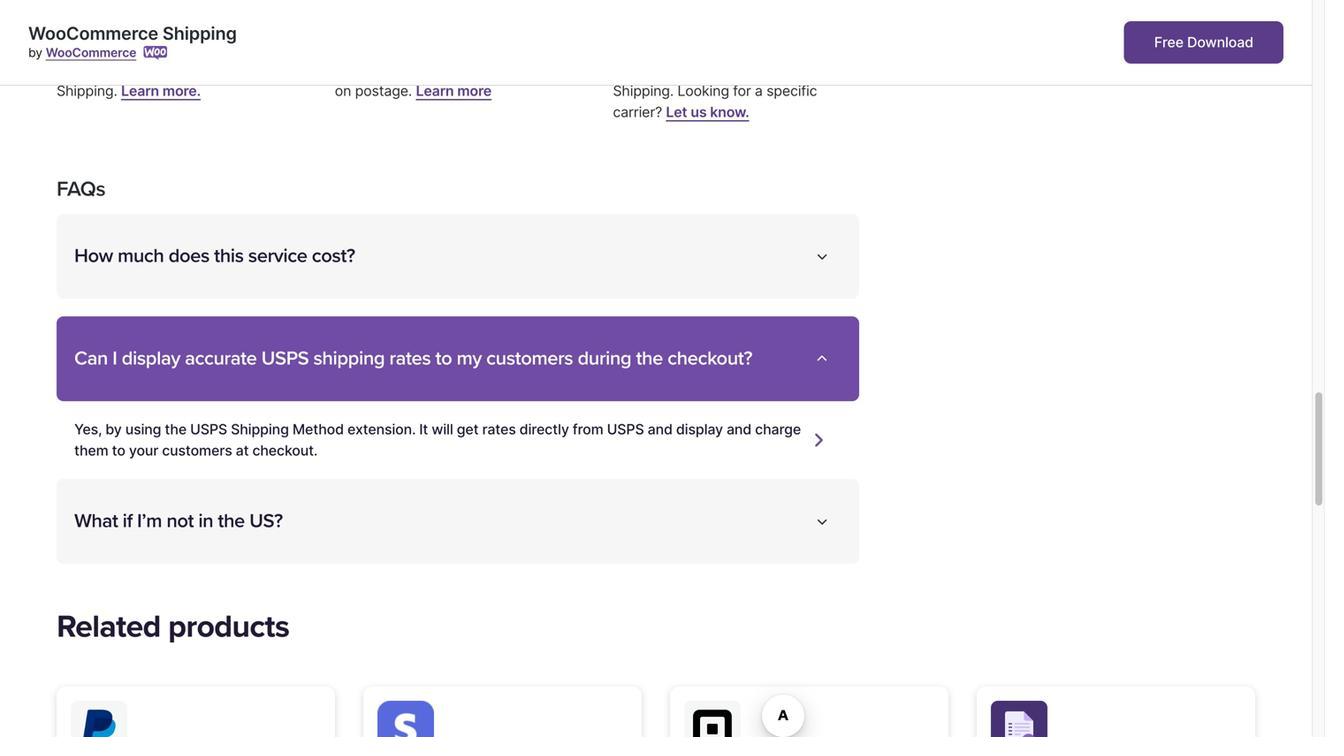 Task type: describe. For each thing, give the bounding box(es) containing it.
rates inside yes, by using the usps shipping method extension. it will get rates directly from usps and display and charge them to your customers at checkout.
[[482, 421, 516, 438]]

will
[[432, 421, 453, 438]]

does
[[169, 244, 209, 268]]

faqs
[[57, 176, 105, 202]]

learn for shipping internationally? print your own dhl labels and save up to 67% on postage.
[[121, 82, 159, 99]]

can
[[74, 347, 108, 370]]

we're
[[613, 40, 649, 57]]

postage.
[[355, 82, 412, 99]]

your inside yes, by using the usps shipping method extension. it will get rates directly from usps and display and charge them to your customers at checkout.
[[129, 442, 158, 459]]

print
[[498, 40, 529, 57]]

with
[[110, 61, 138, 78]]

usps right accurate
[[261, 347, 309, 370]]

how much does this service cost?
[[74, 244, 355, 268]]

usps right using
[[190, 421, 227, 438]]

save
[[57, 40, 89, 57]]

yes,
[[74, 421, 102, 438]]

during
[[578, 347, 631, 370]]

it
[[419, 421, 428, 438]]

much
[[118, 244, 164, 268]]

how
[[74, 244, 113, 268]]

display inside yes, by using the usps shipping method extension. it will get rates directly from usps and display and charge them to your customers at checkout.
[[676, 421, 723, 438]]

what if i'm not in the us?
[[74, 510, 283, 533]]

learn more
[[416, 82, 492, 99]]

products
[[168, 608, 289, 646]]

the inside yes, by using the usps shipping method extension. it will get rates directly from usps and display and charge them to your customers at checkout.
[[165, 421, 187, 438]]

adding
[[782, 40, 827, 57]]

more inside we're actively working on adding more carriers to woocommerce shipping. looking for a specific carrier?
[[613, 61, 646, 78]]

looking
[[678, 82, 729, 99]]

save
[[468, 61, 499, 78]]

developed by woocommerce image
[[143, 46, 167, 60]]

extension.
[[347, 421, 416, 438]]

angle right image
[[813, 431, 824, 449]]

working
[[707, 40, 758, 57]]

learn for faqs
[[416, 82, 454, 99]]

shipping inside yes, by using the usps shipping method extension. it will get rates directly from usps and display and charge them to your customers at checkout.
[[231, 421, 289, 438]]

2 horizontal spatial and
[[727, 421, 752, 438]]

1 vertical spatial shipping
[[313, 347, 385, 370]]

for
[[733, 82, 751, 99]]

internationally?
[[396, 40, 495, 57]]

0 vertical spatial rates
[[389, 347, 431, 370]]

to inside yes, by using the usps shipping method extension. it will get rates directly from usps and display and charge them to your customers at checkout.
[[112, 442, 125, 459]]

in
[[198, 510, 213, 533]]

1 horizontal spatial customers
[[486, 347, 573, 370]]

to inside we're actively working on adding more carriers to woocommerce shipping. looking for a specific carrier?
[[703, 61, 717, 78]]

save on usps shipping labels by printing with woocommerce shipping.
[[57, 40, 271, 99]]

let us know. link
[[666, 103, 749, 121]]

not
[[166, 510, 194, 533]]

woocommerce inside we're actively working on adding more carriers to woocommerce shipping. looking for a specific carrier?
[[721, 61, 821, 78]]

learn more link
[[416, 82, 492, 99]]

usps right from
[[607, 421, 644, 438]]

at
[[236, 442, 249, 459]]

them
[[74, 442, 108, 459]]

us?
[[249, 510, 283, 533]]

yes, by using the usps shipping method extension. it will get rates directly from usps and display and charge them to your customers at checkout. link
[[74, 419, 813, 461]]

get
[[457, 421, 479, 438]]

woocommerce shipping
[[28, 23, 237, 44]]

specific
[[767, 82, 817, 99]]

free
[[1154, 34, 1184, 51]]

this
[[214, 244, 244, 268]]

can i display accurate usps shipping rates to my customers during the checkout?
[[74, 347, 752, 370]]

your inside shipping internationally? print your own dhl labels and save up to 67% on postage.
[[532, 40, 561, 57]]



Task type: vqa. For each thing, say whether or not it's contained in the screenshot.
shipping within the Save on USPS shipping labels by printing with WooCommerce Shipping.
yes



Task type: locate. For each thing, give the bounding box(es) containing it.
carrier?
[[613, 103, 662, 121]]

1 horizontal spatial by
[[105, 421, 122, 438]]

related
[[57, 608, 161, 646]]

shipping up developed by woocommerce icon
[[163, 23, 237, 44]]

checkout?
[[668, 347, 752, 370]]

a
[[755, 82, 763, 99]]

1 horizontal spatial your
[[532, 40, 561, 57]]

to up looking
[[703, 61, 717, 78]]

free download
[[1154, 34, 1254, 51]]

shipping. for printing
[[57, 82, 117, 99]]

woocommerce inside "save on usps shipping labels by printing with woocommerce shipping."
[[142, 61, 242, 78]]

1 horizontal spatial shipping
[[313, 347, 385, 370]]

what
[[74, 510, 118, 533]]

1 horizontal spatial more
[[613, 61, 646, 78]]

2 horizontal spatial on
[[762, 40, 779, 57]]

directly
[[520, 421, 569, 438]]

on down own
[[335, 82, 351, 99]]

0 horizontal spatial rates
[[389, 347, 431, 370]]

customers
[[486, 347, 573, 370], [162, 442, 232, 459]]

woocommerce up woocommerce "link"
[[28, 23, 158, 44]]

customers left at
[[162, 442, 232, 459]]

to inside shipping internationally? print your own dhl labels and save up to 67% on postage.
[[523, 61, 536, 78]]

0 horizontal spatial customers
[[162, 442, 232, 459]]

1 vertical spatial your
[[129, 442, 158, 459]]

woocommerce up printing at the top left of the page
[[46, 45, 136, 60]]

shipping. down printing at the top left of the page
[[57, 82, 117, 99]]

and right from
[[648, 421, 673, 438]]

display down the checkout?
[[676, 421, 723, 438]]

2 horizontal spatial by
[[254, 40, 271, 57]]

more down we're
[[613, 61, 646, 78]]

shipping inside shipping internationally? print your own dhl labels and save up to 67% on postage.
[[335, 40, 392, 57]]

if
[[123, 510, 132, 533]]

shipping internationally? print your own dhl labels and save up to 67% on postage.
[[335, 40, 568, 99]]

by inside yes, by using the usps shipping method extension. it will get rates directly from usps and display and charge them to your customers at checkout.
[[105, 421, 122, 438]]

1 horizontal spatial shipping.
[[613, 82, 674, 99]]

the right in
[[218, 510, 245, 533]]

1 horizontal spatial rates
[[482, 421, 516, 438]]

method
[[292, 421, 344, 438]]

shipping inside "save on usps shipping labels by printing with woocommerce shipping."
[[153, 40, 209, 57]]

shipping up method
[[313, 347, 385, 370]]

on inside "save on usps shipping labels by printing with woocommerce shipping."
[[92, 40, 109, 57]]

0 vertical spatial shipping
[[153, 40, 209, 57]]

rates right get
[[482, 421, 516, 438]]

0 vertical spatial labels
[[212, 40, 251, 57]]

1 vertical spatial customers
[[162, 442, 232, 459]]

actively
[[653, 40, 703, 57]]

to right the up
[[523, 61, 536, 78]]

0 horizontal spatial learn
[[121, 82, 159, 99]]

1 horizontal spatial the
[[218, 510, 245, 533]]

free download link
[[1124, 21, 1284, 64]]

usps inside "save on usps shipping labels by printing with woocommerce shipping."
[[113, 40, 149, 57]]

learn down internationally? on the top left
[[416, 82, 454, 99]]

download
[[1187, 34, 1254, 51]]

up
[[503, 61, 519, 78]]

labels inside shipping internationally? print your own dhl labels and save up to 67% on postage.
[[398, 61, 436, 78]]

shipping up more.
[[153, 40, 209, 57]]

1 horizontal spatial and
[[648, 421, 673, 438]]

1 horizontal spatial learn
[[416, 82, 454, 99]]

labels
[[212, 40, 251, 57], [398, 61, 436, 78]]

from
[[573, 421, 604, 438]]

using
[[125, 421, 161, 438]]

shipping up own
[[335, 40, 392, 57]]

0 horizontal spatial by
[[28, 45, 42, 60]]

shipping. inside we're actively working on adding more carriers to woocommerce shipping. looking for a specific carrier?
[[613, 82, 674, 99]]

your up 67%
[[532, 40, 561, 57]]

0 horizontal spatial on
[[92, 40, 109, 57]]

2 vertical spatial the
[[218, 510, 245, 533]]

to right them
[[112, 442, 125, 459]]

and up "learn more" link
[[440, 61, 465, 78]]

woocommerce
[[28, 23, 158, 44], [46, 45, 136, 60], [142, 61, 242, 78], [721, 61, 821, 78]]

rates left my
[[389, 347, 431, 370]]

0 horizontal spatial display
[[122, 347, 180, 370]]

on
[[92, 40, 109, 57], [762, 40, 779, 57], [335, 82, 351, 99]]

67%
[[540, 61, 568, 78]]

0 vertical spatial the
[[636, 347, 663, 370]]

customers inside yes, by using the usps shipping method extension. it will get rates directly from usps and display and charge them to your customers at checkout.
[[162, 442, 232, 459]]

more
[[613, 61, 646, 78], [457, 82, 492, 99]]

your
[[532, 40, 561, 57], [129, 442, 158, 459]]

0 horizontal spatial shipping.
[[57, 82, 117, 99]]

and inside shipping internationally? print your own dhl labels and save up to 67% on postage.
[[440, 61, 465, 78]]

learn down "with"
[[121, 82, 159, 99]]

labels right developed by woocommerce icon
[[212, 40, 251, 57]]

display right the i
[[122, 347, 180, 370]]

by inside "save on usps shipping labels by printing with woocommerce shipping."
[[254, 40, 271, 57]]

usps up save
[[57, 9, 95, 28]]

the right using
[[165, 421, 187, 438]]

labels down internationally? on the top left
[[398, 61, 436, 78]]

charge
[[755, 421, 801, 438]]

0 vertical spatial display
[[122, 347, 180, 370]]

woocommerce up a
[[721, 61, 821, 78]]

on inside shipping internationally? print your own dhl labels and save up to 67% on postage.
[[335, 82, 351, 99]]

1 horizontal spatial labels
[[398, 61, 436, 78]]

my
[[457, 347, 482, 370]]

1 vertical spatial more
[[457, 82, 492, 99]]

dhl
[[366, 61, 394, 78]]

related products
[[57, 608, 289, 646]]

i
[[112, 347, 117, 370]]

more down save
[[457, 82, 492, 99]]

0 horizontal spatial the
[[165, 421, 187, 438]]

0 horizontal spatial labels
[[212, 40, 251, 57]]

1 vertical spatial display
[[676, 421, 723, 438]]

cost?
[[312, 244, 355, 268]]

shipping
[[153, 40, 209, 57], [313, 347, 385, 370]]

and left charge
[[727, 421, 752, 438]]

on inside we're actively working on adding more carriers to woocommerce shipping. looking for a specific carrier?
[[762, 40, 779, 57]]

1 vertical spatial labels
[[398, 61, 436, 78]]

1 vertical spatial rates
[[482, 421, 516, 438]]

we're actively working on adding more carriers to woocommerce shipping. looking for a specific carrier?
[[613, 40, 827, 121]]

own
[[335, 61, 362, 78]]

1 vertical spatial the
[[165, 421, 187, 438]]

display
[[122, 347, 180, 370], [676, 421, 723, 438]]

shipping. up carrier?
[[613, 82, 674, 99]]

and
[[440, 61, 465, 78], [648, 421, 673, 438], [727, 421, 752, 438]]

0 vertical spatial customers
[[486, 347, 573, 370]]

let us know.
[[666, 103, 749, 121]]

the
[[636, 347, 663, 370], [165, 421, 187, 438], [218, 510, 245, 533]]

i'm
[[137, 510, 162, 533]]

shipping
[[163, 23, 237, 44], [335, 40, 392, 57], [231, 421, 289, 438]]

rates
[[389, 347, 431, 370], [482, 421, 516, 438]]

1 horizontal spatial on
[[335, 82, 351, 99]]

shipping. for carriers
[[613, 82, 674, 99]]

the right during
[[636, 347, 663, 370]]

usps up "with"
[[113, 40, 149, 57]]

by woocommerce
[[28, 45, 136, 60]]

0 horizontal spatial shipping
[[153, 40, 209, 57]]

0 horizontal spatial your
[[129, 442, 158, 459]]

0 horizontal spatial more
[[457, 82, 492, 99]]

accurate
[[185, 347, 257, 370]]

on left adding
[[762, 40, 779, 57]]

carriers
[[650, 61, 700, 78]]

0 vertical spatial your
[[532, 40, 561, 57]]

1 horizontal spatial display
[[676, 421, 723, 438]]

customers right my
[[486, 347, 573, 370]]

0 horizontal spatial and
[[440, 61, 465, 78]]

woocommerce link
[[46, 45, 136, 60]]

shipping.
[[57, 82, 117, 99], [613, 82, 674, 99]]

checkout.
[[252, 442, 318, 459]]

woocommerce up more.
[[142, 61, 242, 78]]

shipping. inside "save on usps shipping labels by printing with woocommerce shipping."
[[57, 82, 117, 99]]

to left my
[[435, 347, 452, 370]]

your down using
[[129, 442, 158, 459]]

yes, by using the usps shipping method extension. it will get rates directly from usps and display and charge them to your customers at checkout.
[[74, 421, 801, 459]]

to
[[523, 61, 536, 78], [703, 61, 717, 78], [435, 347, 452, 370], [112, 442, 125, 459]]

learn more. link
[[121, 82, 201, 99]]

2 horizontal spatial the
[[636, 347, 663, 370]]

1 learn from the left
[[121, 82, 159, 99]]

0 vertical spatial more
[[613, 61, 646, 78]]

2 learn from the left
[[416, 82, 454, 99]]

learn
[[121, 82, 159, 99], [416, 82, 454, 99]]

printing
[[57, 61, 106, 78]]

labels inside "save on usps shipping labels by printing with woocommerce shipping."
[[212, 40, 251, 57]]

1 shipping. from the left
[[57, 82, 117, 99]]

service
[[248, 244, 307, 268]]

usps
[[57, 9, 95, 28], [113, 40, 149, 57], [261, 347, 309, 370], [190, 421, 227, 438], [607, 421, 644, 438]]

shipping up at
[[231, 421, 289, 438]]

by
[[254, 40, 271, 57], [28, 45, 42, 60], [105, 421, 122, 438]]

learn more.
[[121, 82, 201, 99]]

more.
[[162, 82, 201, 99]]

on right save
[[92, 40, 109, 57]]

2 shipping. from the left
[[613, 82, 674, 99]]



